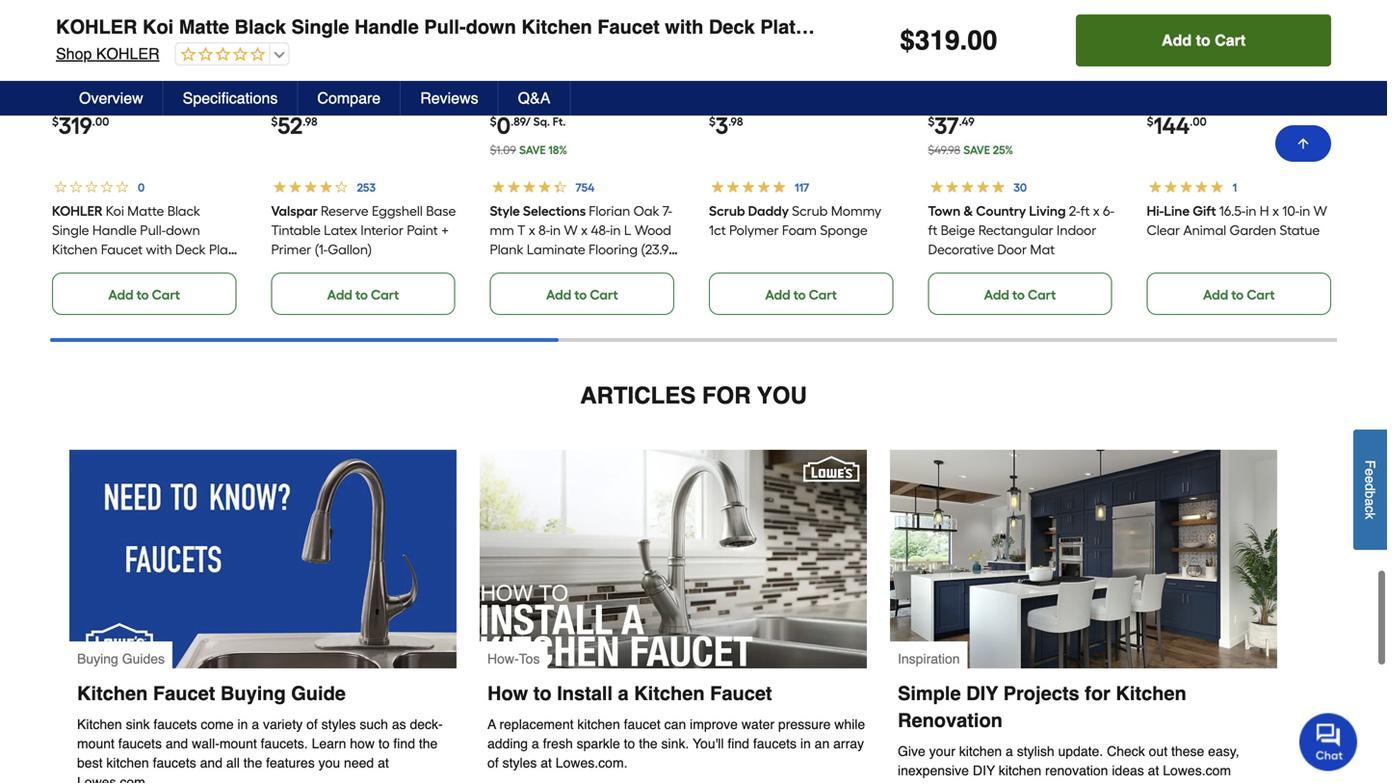 Task type: describe. For each thing, give the bounding box(es) containing it.
1 horizontal spatial single
[[291, 16, 349, 38]]

of inside a replacement kitchen faucet can improve water pressure while adding a fresh sparkle to the sink. you'll find faucets in an array of styles at lowes.com.
[[487, 755, 499, 771]]

indoor
[[1057, 222, 1096, 238]]

add to cart link for sponge
[[709, 273, 893, 315]]

mm
[[490, 222, 514, 238]]

.89/
[[511, 115, 531, 129]]

faucets up wall-
[[154, 717, 197, 732]]

ft.
[[553, 115, 566, 129]]

pull- inside koi matte black single handle pull-down kitchen faucet with deck plate and soap dispenser included
[[140, 222, 166, 238]]

scrub mommy 1ct polymer foam sponge
[[709, 203, 881, 238]]

$49.98 save 25%
[[928, 143, 1013, 157]]

add to cart for koi matte black single handle pull-down kitchen faucet with deck plate and soap dispenser included
[[108, 286, 180, 303]]

arrow up image
[[1296, 136, 1311, 151]]

kitchen faucet buying guide link
[[69, 668, 457, 707]]

144 list item
[[1147, 0, 1335, 315]]

in up laminate
[[550, 222, 561, 238]]

mat
[[1030, 241, 1055, 258]]

$ for $ 52 .98
[[271, 115, 278, 129]]

plank
[[490, 241, 524, 258]]

1 e from the top
[[1363, 468, 1378, 476]]

$ 3 .98
[[709, 112, 743, 140]]

water
[[742, 717, 775, 732]]

2-
[[1069, 203, 1080, 219]]

valspar
[[271, 203, 318, 219]]

koi inside koi matte black single handle pull-down kitchen faucet with deck plate and soap dispenser included
[[106, 203, 124, 219]]

0 vertical spatial with
[[665, 16, 703, 38]]

2-ft x 6- ft beige rectangular indoor decorative door mat
[[928, 203, 1114, 258]]

add inside add to cart 'button'
[[1162, 31, 1192, 49]]

a inside 'give your kitchen a stylish update. check out these easy, inexpensive diy kitchen renovation ideas at lowes.com'
[[1006, 744, 1013, 759]]

3 list item
[[709, 0, 897, 315]]

$ 52 .98
[[271, 112, 318, 140]]

1ct
[[709, 222, 726, 238]]

lowes.com
[[1163, 763, 1231, 778]]

renovation
[[898, 709, 1003, 732]]

add to cart button
[[1076, 14, 1331, 66]]

$ for $ 319 . 00
[[900, 25, 915, 56]]

to inside 'button'
[[1196, 31, 1211, 49]]

oak
[[634, 203, 660, 219]]

reviews button
[[401, 81, 499, 116]]

you
[[757, 382, 807, 409]]

install
[[557, 682, 613, 705]]

living
[[1029, 203, 1066, 219]]

overview button
[[60, 81, 163, 116]]

primer
[[271, 241, 311, 258]]

f e e d b a c k
[[1363, 460, 1378, 519]]

shop kohler
[[56, 45, 160, 63]]

$ for $ 319 .00
[[52, 115, 59, 129]]

0 vertical spatial down
[[466, 16, 516, 38]]

cart for koi matte black single handle pull-down kitchen faucet with deck plate and soap dispenser included
[[152, 286, 180, 303]]

for
[[702, 382, 751, 409]]

at inside 'give your kitchen a stylish update. check out these easy, inexpensive diy kitchen renovation ideas at lowes.com'
[[1148, 763, 1159, 778]]

&
[[963, 203, 973, 219]]

0 horizontal spatial the
[[243, 755, 262, 771]]

a inside a replacement kitchen faucet can improve water pressure while adding a fresh sparkle to the sink. you'll find faucets in an array of styles at lowes.com.
[[532, 736, 539, 751]]

cart for 2-ft x 6- ft beige rectangular indoor decorative door mat
[[1028, 286, 1056, 303]]

add to cart for florian oak 7- mm t x 8-in w x 48-in l wood plank laminate flooring (23.91- sq ft)
[[546, 286, 618, 303]]

reviews
[[420, 89, 478, 107]]

.49
[[959, 115, 975, 129]]

diy inside 'give your kitchen a stylish update. check out these easy, inexpensive diy kitchen renovation ideas at lowes.com'
[[973, 763, 995, 778]]

(1-
[[314, 241, 328, 258]]

improve
[[690, 717, 738, 732]]

base
[[426, 203, 456, 219]]

c
[[1363, 506, 1378, 513]]

faucet inside koi matte black single handle pull-down kitchen faucet with deck plate and soap dispenser included
[[101, 241, 143, 258]]

.98 for 3
[[728, 115, 743, 129]]

1 horizontal spatial plate
[[760, 16, 806, 38]]

add to cart link for interior
[[271, 273, 455, 315]]

7-
[[663, 203, 673, 219]]

to inside kitchen sink faucets come in a variety of styles such as deck- mount faucets and wall-mount faucets. learn how to find the best kitchen faucets and all the features you need at lowes.com.
[[378, 736, 390, 751]]

sq
[[490, 260, 504, 277]]

how-
[[487, 651, 519, 667]]

buying inside kitchen faucet buying guide link
[[221, 682, 286, 705]]

add to cart link for in
[[1147, 273, 1331, 315]]

x right t
[[529, 222, 536, 238]]

styles inside kitchen sink faucets come in a variety of styles such as deck- mount faucets and wall-mount faucets. learn how to find the best kitchen faucets and all the features you need at lowes.com.
[[321, 717, 356, 732]]

need
[[344, 755, 374, 771]]

1 horizontal spatial the
[[419, 736, 438, 751]]

ft)
[[508, 260, 521, 277]]

52
[[278, 112, 303, 140]]

(23.91-
[[641, 241, 678, 258]]

kitchen sink faucets come in a variety of styles such as deck- mount faucets and wall-mount faucets. learn how to find the best kitchen faucets and all the features you need at lowes.com.
[[77, 717, 443, 783]]

sponge
[[820, 222, 868, 238]]

check
[[1107, 744, 1145, 759]]

to inside 3 list item
[[793, 286, 806, 303]]

save for 0
[[519, 143, 546, 157]]

in inside a replacement kitchen faucet can improve water pressure while adding a fresh sparkle to the sink. you'll find faucets in an array of styles at lowes.com.
[[800, 736, 811, 751]]

easy,
[[1208, 744, 1239, 759]]

6-
[[1103, 203, 1114, 219]]

tintable
[[271, 222, 320, 238]]

projects
[[1003, 682, 1079, 705]]

cart for reserve eggshell base tintable latex interior paint + primer (1-gallon)
[[371, 286, 399, 303]]

in up statue
[[1300, 203, 1310, 219]]

q&a
[[518, 89, 550, 107]]

1 horizontal spatial deck
[[709, 16, 755, 38]]

x inside 2-ft x 6- ft beige rectangular indoor decorative door mat
[[1093, 203, 1100, 219]]

best
[[77, 755, 103, 771]]

how-tos link
[[480, 450, 867, 668]]

style
[[490, 203, 520, 219]]

adding
[[487, 736, 528, 751]]

1 horizontal spatial soap
[[851, 16, 898, 38]]

0 list item
[[490, 0, 678, 315]]

paint
[[407, 222, 438, 238]]

add to cart for reserve eggshell base tintable latex interior paint + primer (1-gallon)
[[327, 286, 399, 303]]

wall-
[[192, 736, 219, 751]]

chat invite button image
[[1299, 712, 1358, 771]]

$1.09 save 18%
[[490, 143, 567, 157]]

faucets down wall-
[[153, 755, 196, 771]]

h
[[1260, 203, 1269, 219]]

country
[[976, 203, 1026, 219]]

at inside kitchen sink faucets come in a variety of styles such as deck- mount faucets and wall-mount faucets. learn how to find the best kitchen faucets and all the features you need at lowes.com.
[[378, 755, 389, 771]]

selections
[[523, 203, 586, 219]]

features
[[266, 755, 315, 771]]

319 for .00
[[59, 112, 92, 140]]

add to cart link for pull-
[[52, 273, 236, 315]]

add for florian oak 7- mm t x 8-in w x 48-in l wood plank laminate flooring (23.91- sq ft)
[[546, 286, 571, 303]]

at inside a replacement kitchen faucet can improve water pressure while adding a fresh sparkle to the sink. you'll find faucets in an array of styles at lowes.com.
[[541, 755, 552, 771]]

buying guides link
[[69, 450, 457, 668]]

compare button
[[298, 81, 401, 116]]

$ 0 .89/ sq. ft.
[[490, 112, 566, 140]]

18%
[[548, 143, 567, 157]]

mommy
[[831, 203, 881, 219]]

2 e from the top
[[1363, 476, 1378, 483]]

find inside kitchen sink faucets come in a variety of styles such as deck- mount faucets and wall-mount faucets. learn how to find the best kitchen faucets and all the features you need at lowes.com.
[[393, 736, 415, 751]]

f e e d b a c k button
[[1353, 429, 1387, 550]]

kohler for kohler koi matte black single handle pull-down kitchen faucet with deck plate and soap dispenser included
[[56, 16, 137, 38]]

koi matte black single handle pull-down kitchen faucet with deck plate and soap dispenser included
[[52, 203, 240, 277]]

scrub for mommy
[[792, 203, 828, 219]]

shop
[[56, 45, 92, 63]]

1 vertical spatial kohler
[[96, 45, 160, 63]]

kohler for kohler
[[52, 203, 103, 219]]

cart for 16.5-in h x 10-in w clear animal garden statue
[[1247, 286, 1275, 303]]

guide
[[291, 682, 346, 705]]

while
[[834, 717, 865, 732]]

plate inside koi matte black single handle pull-down kitchen faucet with deck plate and soap dispenser included
[[209, 241, 240, 258]]

kitchen right your
[[959, 744, 1002, 759]]

b
[[1363, 491, 1378, 498]]

$ for $ 144 .00
[[1147, 115, 1154, 129]]

.00 for 319
[[92, 115, 109, 129]]

statue
[[1280, 222, 1320, 238]]

$ for $ 3 .98
[[709, 115, 716, 129]]

16.5-
[[1219, 203, 1246, 219]]

lowes.com. inside kitchen sink faucets come in a variety of styles such as deck- mount faucets and wall-mount faucets. learn how to find the best kitchen faucets and all the features you need at lowes.com.
[[77, 774, 149, 783]]

add for koi matte black single handle pull-down kitchen faucet with deck plate and soap dispenser included
[[108, 286, 133, 303]]

319 for .
[[915, 25, 960, 56]]

overview
[[79, 89, 143, 107]]

kitchen inside kitchen sink faucets come in a variety of styles such as deck- mount faucets and wall-mount faucets. learn how to find the best kitchen faucets and all the features you need at lowes.com.
[[77, 717, 122, 732]]

sink.
[[661, 736, 689, 751]]

.00 for 144
[[1190, 115, 1207, 129]]

8-
[[539, 222, 550, 238]]

save for 37
[[964, 143, 990, 157]]

add to cart for 16.5-in h x 10-in w clear animal garden statue
[[1203, 286, 1275, 303]]

inspiration link
[[890, 450, 1277, 668]]



Task type: locate. For each thing, give the bounding box(es) containing it.
to inside a replacement kitchen faucet can improve water pressure while adding a fresh sparkle to the sink. you'll find faucets in an array of styles at lowes.com.
[[624, 736, 635, 751]]

a left variety
[[252, 717, 259, 732]]

your
[[929, 744, 956, 759]]

cart inside add to cart 'button'
[[1215, 31, 1246, 49]]

the
[[419, 736, 438, 751], [639, 736, 658, 751], [243, 755, 262, 771]]

inspiration
[[898, 651, 960, 667]]

0 vertical spatial single
[[291, 16, 349, 38]]

0 vertical spatial dispenser
[[904, 16, 997, 38]]

0 horizontal spatial handle
[[92, 222, 137, 238]]

simple
[[898, 682, 961, 705]]

kitchen right best
[[106, 755, 149, 771]]

$ inside $ 37 .49
[[928, 115, 935, 129]]

add inside 319 list item
[[108, 286, 133, 303]]

to down koi matte black single handle pull-down kitchen faucet with deck plate and soap dispenser included
[[136, 286, 149, 303]]

add down door
[[984, 286, 1009, 303]]

mount up the all
[[219, 736, 257, 751]]

find down water
[[728, 736, 749, 751]]

add to cart link for beige
[[928, 273, 1112, 315]]

add to cart link inside 52 list item
[[271, 273, 455, 315]]

x left 48-
[[581, 222, 588, 238]]

to down gallon)
[[355, 286, 368, 303]]

cart inside 144 list item
[[1247, 286, 1275, 303]]

l
[[624, 222, 632, 238]]

1 horizontal spatial ft
[[1080, 203, 1090, 219]]

cart for scrub mommy 1ct polymer foam sponge
[[809, 286, 837, 303]]

1 vertical spatial included
[[179, 260, 232, 277]]

single
[[291, 16, 349, 38], [52, 222, 89, 238]]

handle
[[355, 16, 419, 38], [92, 222, 137, 238]]

variety
[[263, 717, 303, 732]]

2 find from the left
[[728, 736, 749, 751]]

faucet
[[624, 717, 661, 732]]

kitchen faucet buying guide
[[77, 682, 346, 705]]

1 vertical spatial handle
[[92, 222, 137, 238]]

a inside kitchen sink faucets come in a variety of styles such as deck- mount faucets and wall-mount faucets. learn how to find the best kitchen faucets and all the features you need at lowes.com.
[[252, 717, 259, 732]]

lowes.com. down best
[[77, 774, 149, 783]]

1 horizontal spatial down
[[466, 16, 516, 38]]

add to cart inside 37 list item
[[984, 286, 1056, 303]]

laminate
[[527, 241, 586, 258]]

of up learn
[[306, 717, 318, 732]]

lowes.com. inside a replacement kitchen faucet can improve water pressure while adding a fresh sparkle to the sink. you'll find faucets in an array of styles at lowes.com.
[[556, 755, 628, 771]]

$ 319 .00
[[52, 112, 109, 140]]

0 horizontal spatial pull-
[[140, 222, 166, 238]]

the down "faucet"
[[639, 736, 658, 751]]

buying up variety
[[221, 682, 286, 705]]

1 horizontal spatial w
[[1314, 203, 1327, 219]]

0 vertical spatial ft
[[1080, 203, 1090, 219]]

1 vertical spatial pull-
[[140, 222, 166, 238]]

0 horizontal spatial of
[[306, 717, 318, 732]]

a
[[1363, 498, 1378, 506], [618, 682, 629, 705], [252, 717, 259, 732], [532, 736, 539, 751], [1006, 744, 1013, 759]]

1 vertical spatial dispenser
[[115, 260, 176, 277]]

1 vertical spatial diy
[[973, 763, 995, 778]]

of inside kitchen sink faucets come in a variety of styles such as deck- mount faucets and wall-mount faucets. learn how to find the best kitchen faucets and all the features you need at lowes.com.
[[306, 717, 318, 732]]

black
[[235, 16, 286, 38], [167, 203, 200, 219]]

0 horizontal spatial koi
[[106, 203, 124, 219]]

2 horizontal spatial the
[[639, 736, 658, 751]]

$ inside $ 319 .00
[[52, 115, 59, 129]]

1 vertical spatial single
[[52, 222, 89, 238]]

1 scrub from the left
[[709, 203, 745, 219]]

cart inside 37 list item
[[1028, 286, 1056, 303]]

1 vertical spatial soap
[[80, 260, 112, 277]]

to down door
[[1012, 286, 1025, 303]]

you
[[318, 755, 340, 771]]

1 horizontal spatial buying
[[221, 682, 286, 705]]

kitchen up sparkle
[[577, 717, 620, 732]]

add
[[1162, 31, 1192, 49], [108, 286, 133, 303], [327, 286, 352, 303], [546, 286, 571, 303], [765, 286, 790, 303], [984, 286, 1009, 303], [1203, 286, 1228, 303]]

specifications button
[[163, 81, 298, 116]]

1 vertical spatial koi
[[106, 203, 124, 219]]

add down gallon)
[[327, 286, 352, 303]]

x right the h at the right
[[1273, 203, 1279, 219]]

kitchen inside kitchen faucet buying guide link
[[77, 682, 148, 705]]

1 horizontal spatial pull-
[[424, 16, 466, 38]]

add down laminate
[[546, 286, 571, 303]]

$ inside $ 3 .98
[[709, 115, 716, 129]]

of down adding
[[487, 755, 499, 771]]

e up d
[[1363, 468, 1378, 476]]

2 .98 from the left
[[728, 115, 743, 129]]

0 vertical spatial black
[[235, 16, 286, 38]]

1 vertical spatial ft
[[928, 222, 937, 238]]

add to cart down garden
[[1203, 286, 1275, 303]]

0 horizontal spatial with
[[146, 241, 172, 258]]

1 horizontal spatial .98
[[728, 115, 743, 129]]

matte inside koi matte black single handle pull-down kitchen faucet with deck plate and soap dispenser included
[[127, 203, 164, 219]]

0 horizontal spatial save
[[519, 143, 546, 157]]

scrub up 1ct
[[709, 203, 745, 219]]

319 left 00 at the right top of page
[[915, 25, 960, 56]]

1 horizontal spatial dispenser
[[904, 16, 997, 38]]

at down fresh in the left bottom of the page
[[541, 755, 552, 771]]

kitchen inside koi matte black single handle pull-down kitchen faucet with deck plate and soap dispenser included
[[52, 241, 98, 258]]

sparkle
[[577, 736, 620, 751]]

0 horizontal spatial w
[[564, 222, 578, 238]]

0 vertical spatial koi
[[143, 16, 174, 38]]

save inside 37 list item
[[964, 143, 990, 157]]

t
[[518, 222, 526, 238]]

down inside koi matte black single handle pull-down kitchen faucet with deck plate and soap dispenser included
[[166, 222, 200, 238]]

$ inside the $ 52 .98
[[271, 115, 278, 129]]

1 vertical spatial 319
[[59, 112, 92, 140]]

e up b
[[1363, 476, 1378, 483]]

w inside "16.5-in h x 10-in w clear animal garden statue"
[[1314, 203, 1327, 219]]

in right come
[[237, 717, 248, 732]]

1 vertical spatial of
[[487, 755, 499, 771]]

to inside 37 list item
[[1012, 286, 1025, 303]]

come
[[201, 717, 234, 732]]

0 vertical spatial lowes.com.
[[556, 755, 628, 771]]

0 horizontal spatial matte
[[127, 203, 164, 219]]

give your kitchen a stylish update. check out these easy, inexpensive diy kitchen renovation ideas at lowes.com
[[898, 744, 1243, 778]]

1 .98 from the left
[[303, 115, 318, 129]]

1 horizontal spatial matte
[[179, 16, 229, 38]]

pressure
[[778, 717, 831, 732]]

add to cart for 2-ft x 6- ft beige rectangular indoor decorative door mat
[[984, 286, 1056, 303]]

$ 319 . 00
[[900, 25, 997, 56]]

faucets down sink
[[118, 736, 162, 751]]

door
[[997, 241, 1027, 258]]

koi up shop kohler at the top
[[143, 16, 174, 38]]

gift
[[1193, 203, 1216, 219]]

a inside button
[[1363, 498, 1378, 506]]

add down koi matte black single handle pull-down kitchen faucet with deck plate and soap dispenser included
[[108, 286, 133, 303]]

0 horizontal spatial deck
[[175, 241, 206, 258]]

0 horizontal spatial at
[[378, 755, 389, 771]]

kitchen inside how to install a kitchen faucet link
[[634, 682, 705, 705]]

1 horizontal spatial with
[[665, 16, 703, 38]]

1 horizontal spatial 319
[[915, 25, 960, 56]]

how
[[487, 682, 528, 705]]

hi-
[[1147, 203, 1164, 219]]

1 horizontal spatial styles
[[502, 755, 537, 771]]

to down laminate
[[574, 286, 587, 303]]

save
[[519, 143, 546, 157], [964, 143, 990, 157]]

q&a button
[[499, 81, 571, 116]]

a down 'replacement'
[[532, 736, 539, 751]]

add to cart inside 3 list item
[[765, 286, 837, 303]]

cart for florian oak 7- mm t x 8-in w x 48-in l wood plank laminate flooring (23.91- sq ft)
[[590, 286, 618, 303]]

add to cart link
[[52, 273, 236, 315], [271, 273, 455, 315], [490, 273, 674, 315], [709, 273, 893, 315], [928, 273, 1112, 315], [1147, 273, 1331, 315]]

polymer
[[729, 222, 779, 238]]

2 horizontal spatial at
[[1148, 763, 1159, 778]]

1 .00 from the left
[[92, 115, 109, 129]]

save left 25% at top right
[[964, 143, 990, 157]]

kohler inside 319 list item
[[52, 203, 103, 219]]

0 horizontal spatial plate
[[209, 241, 240, 258]]

to inside 144 list item
[[1231, 286, 1244, 303]]

cart inside 0 'list item'
[[590, 286, 618, 303]]

1 horizontal spatial black
[[235, 16, 286, 38]]

0 vertical spatial w
[[1314, 203, 1327, 219]]

$ inside $ 0 .89/ sq. ft.
[[490, 115, 497, 129]]

with inside koi matte black single handle pull-down kitchen faucet with deck plate and soap dispenser included
[[146, 241, 172, 258]]

1 vertical spatial styles
[[502, 755, 537, 771]]

add up $ 144 .00
[[1162, 31, 1192, 49]]

0 vertical spatial plate
[[760, 16, 806, 38]]

0 vertical spatial styles
[[321, 717, 356, 732]]

x left 6-
[[1093, 203, 1100, 219]]

.
[[960, 25, 967, 56]]

kohler koi matte black single handle pull-down kitchen faucet with deck plate and soap dispenser included
[[56, 16, 1081, 38]]

1 vertical spatial deck
[[175, 241, 206, 258]]

2 vertical spatial kohler
[[52, 203, 103, 219]]

can
[[664, 717, 686, 732]]

1 save from the left
[[519, 143, 546, 157]]

diy right inexpensive
[[973, 763, 995, 778]]

a kitchen with navy blue cabinets, two white waterfall islands and medium-tone brown wood floors. image
[[890, 450, 1277, 668]]

0 vertical spatial diy
[[966, 682, 998, 705]]

1 horizontal spatial lowes.com.
[[556, 755, 628, 771]]

replacement
[[499, 717, 574, 732]]

diy inside simple diy projects for kitchen renovation
[[966, 682, 998, 705]]

add to cart for scrub mommy 1ct polymer foam sponge
[[765, 286, 837, 303]]

5 add to cart link from the left
[[928, 273, 1112, 315]]

mount up best
[[77, 736, 115, 751]]

0 vertical spatial pull-
[[424, 16, 466, 38]]

1 horizontal spatial of
[[487, 755, 499, 771]]

a up "faucet"
[[618, 682, 629, 705]]

0 vertical spatial handle
[[355, 16, 419, 38]]

line
[[1164, 203, 1190, 219]]

52 list item
[[271, 0, 459, 315]]

.00 down add to cart 'button'
[[1190, 115, 1207, 129]]

koi down $ 319 .00
[[106, 203, 124, 219]]

add to cart inside 'button'
[[1162, 31, 1246, 49]]

0 vertical spatial of
[[306, 717, 318, 732]]

add down 'foam'
[[765, 286, 790, 303]]

faucets down water
[[753, 736, 797, 751]]

buying left the guides
[[77, 651, 118, 667]]

to down 'foam'
[[793, 286, 806, 303]]

2 scrub from the left
[[792, 203, 828, 219]]

0
[[497, 112, 511, 140]]

1 vertical spatial black
[[167, 203, 200, 219]]

a left stylish
[[1006, 744, 1013, 759]]

at right need
[[378, 755, 389, 771]]

to inside 52 list item
[[355, 286, 368, 303]]

1 find from the left
[[393, 736, 415, 751]]

handle inside koi matte black single handle pull-down kitchen faucet with deck plate and soap dispenser included
[[92, 222, 137, 238]]

sink
[[126, 717, 150, 732]]

kitchen down stylish
[[999, 763, 1041, 778]]

3 add to cart link from the left
[[490, 273, 674, 315]]

319 inside 319 list item
[[59, 112, 92, 140]]

x inside "16.5-in h x 10-in w clear animal garden statue"
[[1273, 203, 1279, 219]]

1 horizontal spatial handle
[[355, 16, 419, 38]]

0 horizontal spatial ft
[[928, 222, 937, 238]]

scrub for daddy
[[709, 203, 745, 219]]

add to cart up $ 144 .00
[[1162, 31, 1246, 49]]

+
[[441, 222, 449, 238]]

.00 down overview
[[92, 115, 109, 129]]

kohler up shop kohler at the top
[[56, 16, 137, 38]]

1 vertical spatial lowes.com.
[[77, 774, 149, 783]]

0 vertical spatial 319
[[915, 25, 960, 56]]

a video about how to install a kitchen faucet. image
[[480, 450, 867, 668]]

black inside koi matte black single handle pull-down kitchen faucet with deck plate and soap dispenser included
[[167, 203, 200, 219]]

scrub up 'foam'
[[792, 203, 828, 219]]

kitchen inside kitchen sink faucets come in a variety of styles such as deck- mount faucets and wall-mount faucets. learn how to find the best kitchen faucets and all the features you need at lowes.com.
[[106, 755, 149, 771]]

save inside 0 'list item'
[[519, 143, 546, 157]]

0 vertical spatial included
[[1002, 16, 1081, 38]]

to inside 0 'list item'
[[574, 286, 587, 303]]

1 horizontal spatial save
[[964, 143, 990, 157]]

an
[[815, 736, 830, 751]]

kohler up overview
[[96, 45, 160, 63]]

a up k
[[1363, 498, 1378, 506]]

at
[[378, 755, 389, 771], [541, 755, 552, 771], [1148, 763, 1159, 778]]

all
[[226, 755, 240, 771]]

reserve
[[321, 203, 368, 219]]

to up $ 144 .00
[[1196, 31, 1211, 49]]

4 add to cart link from the left
[[709, 273, 893, 315]]

add to cart link for x
[[490, 273, 674, 315]]

cart inside 319 list item
[[152, 286, 180, 303]]

2 .00 from the left
[[1190, 115, 1207, 129]]

1 horizontal spatial koi
[[143, 16, 174, 38]]

2 add to cart link from the left
[[271, 273, 455, 315]]

0 horizontal spatial buying
[[77, 651, 118, 667]]

foam
[[782, 222, 817, 238]]

1 vertical spatial plate
[[209, 241, 240, 258]]

at down out
[[1148, 763, 1159, 778]]

ft up indoor
[[1080, 203, 1090, 219]]

319 list item
[[52, 0, 240, 315]]

add inside 37 list item
[[984, 286, 1009, 303]]

.98 inside the $ 52 .98
[[303, 115, 318, 129]]

inexpensive
[[898, 763, 969, 778]]

as
[[392, 717, 406, 732]]

add for scrub mommy 1ct polymer foam sponge
[[765, 286, 790, 303]]

319 down overview
[[59, 112, 92, 140]]

add to cart link inside 37 list item
[[928, 273, 1112, 315]]

.98 up scrub daddy
[[728, 115, 743, 129]]

kitchen inside a replacement kitchen faucet can improve water pressure while adding a fresh sparkle to the sink. you'll find faucets in an array of styles at lowes.com.
[[577, 717, 620, 732]]

add to cart inside 52 list item
[[327, 286, 399, 303]]

to right the how
[[378, 736, 390, 751]]

0 horizontal spatial mount
[[77, 736, 115, 751]]

.98 down compare
[[303, 115, 318, 129]]

1 vertical spatial w
[[564, 222, 578, 238]]

interior
[[360, 222, 403, 238]]

a
[[487, 717, 496, 732]]

these
[[1171, 744, 1204, 759]]

styles up learn
[[321, 717, 356, 732]]

how to install a kitchen faucet link
[[480, 668, 867, 707]]

f
[[1363, 460, 1378, 468]]

1 vertical spatial buying
[[221, 682, 286, 705]]

sq.
[[533, 115, 550, 129]]

0 horizontal spatial dispenser
[[115, 260, 176, 277]]

in left an
[[800, 736, 811, 751]]

save down $ 0 .89/ sq. ft.
[[519, 143, 546, 157]]

add to cart down gallon)
[[327, 286, 399, 303]]

0 vertical spatial soap
[[851, 16, 898, 38]]

add to cart down koi matte black single handle pull-down kitchen faucet with deck plate and soap dispenser included
[[108, 286, 180, 303]]

in left the h at the right
[[1246, 203, 1257, 219]]

.98 for 52
[[303, 115, 318, 129]]

0 horizontal spatial scrub
[[709, 203, 745, 219]]

$ for $ 0 .89/ sq. ft.
[[490, 115, 497, 129]]

styles inside a replacement kitchen faucet can improve water pressure while adding a fresh sparkle to the sink. you'll find faucets in an array of styles at lowes.com.
[[502, 755, 537, 771]]

buying guides
[[77, 651, 165, 667]]

buying inside buying guides link
[[77, 651, 118, 667]]

add inside 0 'list item'
[[546, 286, 571, 303]]

add to cart link inside 0 'list item'
[[490, 273, 674, 315]]

a replacement kitchen faucet can improve water pressure while adding a fresh sparkle to the sink. you'll find faucets in an array of styles at lowes.com.
[[487, 717, 869, 771]]

in inside kitchen sink faucets come in a variety of styles such as deck- mount faucets and wall-mount faucets. learn how to find the best kitchen faucets and all the features you need at lowes.com.
[[237, 717, 248, 732]]

faucets inside a replacement kitchen faucet can improve water pressure while adding a fresh sparkle to the sink. you'll find faucets in an array of styles at lowes.com.
[[753, 736, 797, 751]]

add inside 3 list item
[[765, 286, 790, 303]]

1 mount from the left
[[77, 736, 115, 751]]

eggshell
[[372, 203, 423, 219]]

0 horizontal spatial styles
[[321, 717, 356, 732]]

1 horizontal spatial included
[[1002, 16, 1081, 38]]

the inside a replacement kitchen faucet can improve water pressure while adding a fresh sparkle to the sink. you'll find faucets in an array of styles at lowes.com.
[[639, 736, 658, 751]]

add to cart down door
[[984, 286, 1056, 303]]

e
[[1363, 468, 1378, 476], [1363, 476, 1378, 483]]

1 vertical spatial with
[[146, 241, 172, 258]]

zero stars image
[[176, 46, 265, 64]]

the right the all
[[243, 755, 262, 771]]

latex
[[324, 222, 357, 238]]

lowes.com. down sparkle
[[556, 755, 628, 771]]

give
[[898, 744, 926, 759]]

add inside 144 list item
[[1203, 286, 1228, 303]]

add to cart link inside 319 list item
[[52, 273, 236, 315]]

$ for $ 37 .49
[[928, 115, 935, 129]]

style selections
[[490, 203, 586, 219]]

add for reserve eggshell base tintable latex interior paint + primer (1-gallon)
[[327, 286, 352, 303]]

2 mount from the left
[[219, 736, 257, 751]]

dispenser inside koi matte black single handle pull-down kitchen faucet with deck plate and soap dispenser included
[[115, 260, 176, 277]]

0 vertical spatial buying
[[77, 651, 118, 667]]

w up statue
[[1314, 203, 1327, 219]]

diy up renovation
[[966, 682, 998, 705]]

soap inside koi matte black single handle pull-down kitchen faucet with deck plate and soap dispenser included
[[80, 260, 112, 277]]

0 vertical spatial deck
[[709, 16, 755, 38]]

1 horizontal spatial find
[[728, 736, 749, 751]]

how
[[350, 736, 375, 751]]

6 add to cart link from the left
[[1147, 273, 1331, 315]]

add for 16.5-in h x 10-in w clear animal garden statue
[[1203, 286, 1228, 303]]

0 horizontal spatial black
[[167, 203, 200, 219]]

add to cart inside 319 list item
[[108, 286, 180, 303]]

0 horizontal spatial single
[[52, 222, 89, 238]]

w inside florian oak 7- mm t x 8-in w x 48-in l wood plank laminate flooring (23.91- sq ft)
[[564, 222, 578, 238]]

styles down adding
[[502, 755, 537, 771]]

add inside 52 list item
[[327, 286, 352, 303]]

$ inside $ 144 .00
[[1147, 115, 1154, 129]]

0 horizontal spatial included
[[179, 260, 232, 277]]

to down "faucet"
[[624, 736, 635, 751]]

scrub inside 'scrub mommy 1ct polymer foam sponge'
[[792, 203, 828, 219]]

single inside koi matte black single handle pull-down kitchen faucet with deck plate and soap dispenser included
[[52, 222, 89, 238]]

deck inside koi matte black single handle pull-down kitchen faucet with deck plate and soap dispenser included
[[175, 241, 206, 258]]

37 list item
[[928, 0, 1116, 315]]

and
[[812, 16, 846, 38], [52, 260, 77, 277], [166, 736, 188, 751], [200, 755, 223, 771]]

1 horizontal spatial .00
[[1190, 115, 1207, 129]]

0 horizontal spatial .00
[[92, 115, 109, 129]]

find down as
[[393, 736, 415, 751]]

0 vertical spatial matte
[[179, 16, 229, 38]]

0 horizontal spatial find
[[393, 736, 415, 751]]

add to cart inside 144 list item
[[1203, 286, 1275, 303]]

kohler down $ 319 .00
[[52, 203, 103, 219]]

add to cart link inside 3 list item
[[709, 273, 893, 315]]

w
[[1314, 203, 1327, 219], [564, 222, 578, 238]]

1 vertical spatial down
[[166, 222, 200, 238]]

add to cart down laminate
[[546, 286, 618, 303]]

add to cart link inside 144 list item
[[1147, 273, 1331, 315]]

styles
[[321, 717, 356, 732], [502, 755, 537, 771]]

tos
[[519, 651, 540, 667]]

1 horizontal spatial scrub
[[792, 203, 828, 219]]

0 horizontal spatial .98
[[303, 115, 318, 129]]

the down the deck-
[[419, 736, 438, 751]]

add down "animal"
[[1203, 286, 1228, 303]]

.98 inside $ 3 .98
[[728, 115, 743, 129]]

and inside koi matte black single handle pull-down kitchen faucet with deck plate and soap dispenser included
[[52, 260, 77, 277]]

array
[[833, 736, 864, 751]]

1 add to cart link from the left
[[52, 273, 236, 315]]

kitchen inside simple diy projects for kitchen renovation
[[1116, 682, 1187, 705]]

add for 2-ft x 6- ft beige rectangular indoor decorative door mat
[[984, 286, 1009, 303]]

find inside a replacement kitchen faucet can improve water pressure while adding a fresh sparkle to the sink. you'll find faucets in an array of styles at lowes.com.
[[728, 736, 749, 751]]

ft down town
[[928, 222, 937, 238]]

in left l
[[610, 222, 621, 238]]

0 horizontal spatial soap
[[80, 260, 112, 277]]

how to install a kitchen faucet
[[487, 682, 772, 705]]

2 save from the left
[[964, 143, 990, 157]]

add to cart down 'foam'
[[765, 286, 837, 303]]

decorative
[[928, 241, 994, 258]]

.00 inside $ 144 .00
[[1190, 115, 1207, 129]]

to down garden
[[1231, 286, 1244, 303]]

.00 inside $ 319 .00
[[92, 115, 109, 129]]

0 horizontal spatial down
[[166, 222, 200, 238]]

w up laminate
[[564, 222, 578, 238]]

0 horizontal spatial lowes.com.
[[77, 774, 149, 783]]

to inside 319 list item
[[136, 286, 149, 303]]

1 vertical spatial matte
[[127, 203, 164, 219]]

learn how to choose a faucet. image
[[69, 450, 457, 668]]

1 horizontal spatial at
[[541, 755, 552, 771]]

to up 'replacement'
[[533, 682, 552, 705]]

cart inside 52 list item
[[371, 286, 399, 303]]

48-
[[591, 222, 610, 238]]

gallon)
[[328, 241, 372, 258]]

buying
[[77, 651, 118, 667], [221, 682, 286, 705]]

included inside koi matte black single handle pull-down kitchen faucet with deck plate and soap dispenser included
[[179, 260, 232, 277]]

add to cart inside 0 'list item'
[[546, 286, 618, 303]]

cart inside 3 list item
[[809, 286, 837, 303]]

included
[[1002, 16, 1081, 38], [179, 260, 232, 277]]

00
[[967, 25, 997, 56]]

1 horizontal spatial mount
[[219, 736, 257, 751]]



Task type: vqa. For each thing, say whether or not it's contained in the screenshot.
the leftmost styles
yes



